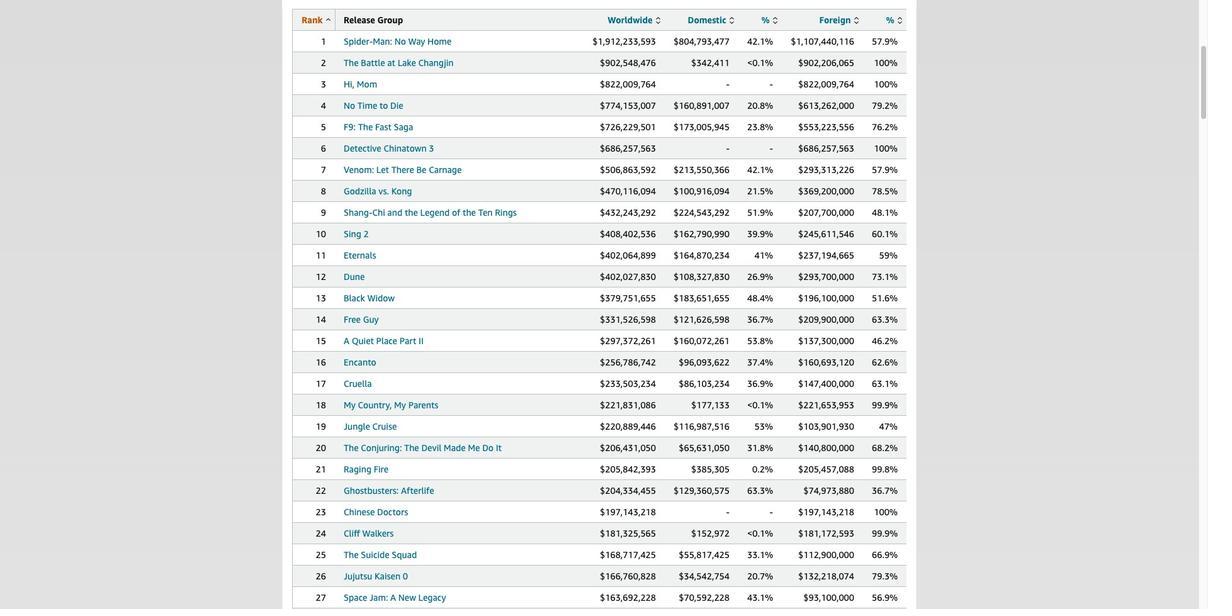 Task type: vqa. For each thing, say whether or not it's contained in the screenshot.


Task type: locate. For each thing, give the bounding box(es) containing it.
ghostbusters:
[[344, 486, 399, 496]]

1 horizontal spatial % link
[[887, 14, 903, 25]]

$902,548,476
[[600, 57, 656, 68]]

5
[[321, 122, 326, 132]]

0 vertical spatial a
[[344, 336, 350, 346]]

parents
[[409, 400, 439, 411]]

1 my from the left
[[344, 400, 356, 411]]

doctors
[[377, 507, 408, 518]]

0 vertical spatial 57.9%
[[873, 36, 899, 47]]

42.1% up 21.5%
[[748, 164, 774, 175]]

kaisen
[[375, 571, 401, 582]]

1 horizontal spatial my
[[394, 400, 406, 411]]

ghostbusters: afterlife link
[[344, 486, 434, 496]]

$686,257,563 down '$726,229,501'
[[600, 143, 656, 154]]

$196,100,000
[[799, 293, 855, 304]]

100% for $197,143,218
[[875, 507, 898, 518]]

0 horizontal spatial no
[[344, 100, 355, 111]]

venom: let there be carnage link
[[344, 164, 462, 175]]

1 $197,143,218 from the left
[[600, 507, 656, 518]]

2 <0.1% from the top
[[748, 400, 774, 411]]

foreign link
[[820, 14, 859, 25]]

<0.1% down 36.9%
[[748, 400, 774, 411]]

17
[[316, 379, 326, 389]]

$197,143,218 up $181,172,593
[[799, 507, 855, 518]]

57.9%
[[873, 36, 899, 47], [873, 164, 899, 175]]

3 100% from the top
[[875, 143, 898, 154]]

2 my from the left
[[394, 400, 406, 411]]

26
[[316, 571, 326, 582]]

1 vertical spatial 99.9%
[[873, 529, 899, 539]]

1 horizontal spatial 3
[[429, 143, 434, 154]]

0 horizontal spatial 36.7%
[[748, 314, 774, 325]]

25
[[316, 550, 326, 561]]

0 horizontal spatial %
[[762, 14, 770, 25]]

detective chinatown 3 link
[[344, 143, 434, 154]]

2 vertical spatial <0.1%
[[748, 529, 774, 539]]

% right "foreign" link
[[887, 14, 895, 25]]

my up jungle
[[344, 400, 356, 411]]

free guy
[[344, 314, 379, 325]]

$822,009,764 down $902,548,476 at the top of the page
[[600, 79, 656, 89]]

39.9%
[[748, 229, 774, 239]]

devil
[[422, 443, 442, 454]]

$137,300,000
[[799, 336, 855, 346]]

0 vertical spatial 2
[[321, 57, 326, 68]]

<0.1% for $342,411
[[748, 57, 774, 68]]

1 horizontal spatial the
[[463, 207, 476, 218]]

- up $152,972
[[727, 507, 730, 518]]

2 57.9% from the top
[[873, 164, 899, 175]]

43.1%
[[748, 593, 774, 604]]

$34,542,754
[[679, 571, 730, 582]]

$686,257,563 up $293,313,226
[[799, 143, 855, 154]]

0 horizontal spatial a
[[344, 336, 350, 346]]

% link right "foreign" link
[[887, 14, 903, 25]]

the up hi,
[[344, 57, 359, 68]]

release group
[[344, 14, 403, 25]]

my country, my parents
[[344, 400, 439, 411]]

rings
[[495, 207, 517, 218]]

hi, mom link
[[344, 79, 377, 89]]

2 % link from the left
[[887, 14, 903, 25]]

3
[[321, 79, 326, 89], [429, 143, 434, 154]]

my left parents
[[394, 400, 406, 411]]

1 horizontal spatial $686,257,563
[[799, 143, 855, 154]]

1 horizontal spatial 2
[[364, 229, 369, 239]]

51.6%
[[873, 293, 899, 304]]

1 horizontal spatial $822,009,764
[[799, 79, 855, 89]]

3 up 4
[[321, 79, 326, 89]]

% link
[[762, 14, 778, 25], [887, 14, 903, 25]]

godzilla
[[344, 186, 377, 197]]

$162,790,990
[[674, 229, 730, 239]]

the left devil
[[405, 443, 419, 454]]

21.5%
[[748, 186, 774, 197]]

the right and
[[405, 207, 418, 218]]

1 100% from the top
[[875, 57, 898, 68]]

1 vertical spatial 63.3%
[[748, 486, 774, 496]]

the down jungle
[[344, 443, 359, 454]]

$822,009,764 down $902,206,065 at the top right of the page
[[799, 79, 855, 89]]

$213,550,366
[[674, 164, 730, 175]]

the conjuring: the devil made me do it link
[[344, 443, 502, 454]]

0 vertical spatial 3
[[321, 79, 326, 89]]

rank
[[302, 14, 323, 25], [302, 14, 323, 25]]

$408,402,536
[[600, 229, 656, 239]]

0 vertical spatial <0.1%
[[748, 57, 774, 68]]

<0.1% up 20.8%
[[748, 57, 774, 68]]

the for conjuring:
[[344, 443, 359, 454]]

$197,143,218 down $204,334,455
[[600, 507, 656, 518]]

1 the from the left
[[405, 207, 418, 218]]

63.3% down 51.6% at the top right
[[873, 314, 899, 325]]

0 horizontal spatial my
[[344, 400, 356, 411]]

1 horizontal spatial $197,143,218
[[799, 507, 855, 518]]

1 vertical spatial 42.1%
[[748, 164, 774, 175]]

saga
[[394, 122, 413, 132]]

2 right sing
[[364, 229, 369, 239]]

59%
[[880, 250, 898, 261]]

$245,611,546
[[799, 229, 855, 239]]

2 down the 1
[[321, 57, 326, 68]]

way
[[409, 36, 426, 47]]

2 99.9% from the top
[[873, 529, 899, 539]]

widow
[[368, 293, 395, 304]]

no left way
[[395, 36, 406, 47]]

0 horizontal spatial 2
[[321, 57, 326, 68]]

spider-man: no way home link
[[344, 36, 452, 47]]

black widow
[[344, 293, 395, 304]]

0 horizontal spatial $822,009,764
[[600, 79, 656, 89]]

sing 2 link
[[344, 229, 369, 239]]

$205,842,393
[[600, 464, 656, 475]]

57.9% right the $1,107,440,116
[[873, 36, 899, 47]]

jungle cruise
[[344, 421, 397, 432]]

0.2%
[[753, 464, 774, 475]]

<0.1%
[[748, 57, 774, 68], [748, 400, 774, 411], [748, 529, 774, 539]]

13
[[316, 293, 326, 304]]

42.1% right $804,793,477
[[748, 36, 774, 47]]

-
[[727, 79, 730, 89], [770, 79, 774, 89], [727, 143, 730, 154], [770, 143, 774, 154], [727, 507, 730, 518], [770, 507, 774, 518]]

ghostbusters: afterlife
[[344, 486, 434, 496]]

0 horizontal spatial the
[[405, 207, 418, 218]]

the right of
[[463, 207, 476, 218]]

4 100% from the top
[[875, 507, 898, 518]]

- down $342,411
[[727, 79, 730, 89]]

<0.1% for $177,133
[[748, 400, 774, 411]]

36.7% down 99.8%
[[873, 486, 899, 496]]

$206,431,050
[[600, 443, 656, 454]]

% right domestic link
[[762, 14, 770, 25]]

100% for $902,206,065
[[875, 57, 898, 68]]

space jam: a new legacy link
[[344, 593, 446, 604]]

37.4%
[[748, 357, 774, 368]]

a left quiet
[[344, 336, 350, 346]]

let
[[377, 164, 389, 175]]

- up 20.8%
[[770, 79, 774, 89]]

jujutsu kaisen 0
[[344, 571, 408, 582]]

36.7% up 53.8%
[[748, 314, 774, 325]]

$342,411
[[692, 57, 730, 68]]

$331,526,598
[[600, 314, 656, 325]]

<0.1% up '33.1%'
[[748, 529, 774, 539]]

1 vertical spatial <0.1%
[[748, 400, 774, 411]]

a left new
[[391, 593, 396, 604]]

0 vertical spatial no
[[395, 36, 406, 47]]

1 vertical spatial 57.9%
[[873, 164, 899, 175]]

0 vertical spatial 36.7%
[[748, 314, 774, 325]]

8
[[321, 186, 326, 197]]

1 57.9% from the top
[[873, 36, 899, 47]]

0 horizontal spatial $197,143,218
[[600, 507, 656, 518]]

1 <0.1% from the top
[[748, 57, 774, 68]]

$402,064,899
[[600, 250, 656, 261]]

$168,717,425
[[600, 550, 656, 561]]

the right 'f9:'
[[358, 122, 373, 132]]

$256,786,742
[[600, 357, 656, 368]]

$207,700,000
[[799, 207, 855, 218]]

0 vertical spatial 42.1%
[[748, 36, 774, 47]]

1 horizontal spatial %
[[887, 14, 895, 25]]

% link right domestic link
[[762, 14, 778, 25]]

carnage
[[429, 164, 462, 175]]

6
[[321, 143, 326, 154]]

1 42.1% from the top
[[748, 36, 774, 47]]

76.2%
[[873, 122, 899, 132]]

2 42.1% from the top
[[748, 164, 774, 175]]

0 vertical spatial 99.9%
[[873, 400, 899, 411]]

no left time
[[344, 100, 355, 111]]

0 horizontal spatial % link
[[762, 14, 778, 25]]

$116,987,516
[[674, 421, 730, 432]]

the for suicide
[[344, 550, 359, 561]]

chinese
[[344, 507, 375, 518]]

1 99.9% from the top
[[873, 400, 899, 411]]

99.9% up 66.9%
[[873, 529, 899, 539]]

10
[[316, 229, 326, 239]]

time
[[358, 100, 378, 111]]

0 horizontal spatial $686,257,563
[[600, 143, 656, 154]]

0 vertical spatial 63.3%
[[873, 314, 899, 325]]

1 vertical spatial 36.7%
[[873, 486, 899, 496]]

63.3% down '0.2%'
[[748, 486, 774, 496]]

lake
[[398, 57, 416, 68]]

68.2%
[[873, 443, 899, 454]]

1 horizontal spatial no
[[395, 36, 406, 47]]

3 up the "carnage"
[[429, 143, 434, 154]]

and
[[388, 207, 403, 218]]

2 100% from the top
[[875, 79, 898, 89]]

encanto
[[344, 357, 377, 368]]

1 vertical spatial a
[[391, 593, 396, 604]]

to
[[380, 100, 388, 111]]

1 horizontal spatial a
[[391, 593, 396, 604]]

- down '0.2%'
[[770, 507, 774, 518]]

99.9% down 63.1% at the bottom right of the page
[[873, 400, 899, 411]]

99.9% for $221,653,953
[[873, 400, 899, 411]]

eternals link
[[344, 250, 376, 261]]

the down cliff
[[344, 550, 359, 561]]

1 vertical spatial 2
[[364, 229, 369, 239]]

shang-
[[344, 207, 373, 218]]

black widow link
[[344, 293, 395, 304]]

3 <0.1% from the top
[[748, 529, 774, 539]]

$385,305
[[692, 464, 730, 475]]

$152,972
[[692, 529, 730, 539]]

42.1%
[[748, 36, 774, 47], [748, 164, 774, 175]]

57.9% up 78.5%
[[873, 164, 899, 175]]



Task type: describe. For each thing, give the bounding box(es) containing it.
16
[[316, 357, 326, 368]]

- down $173,005,945
[[727, 143, 730, 154]]

1 % from the left
[[762, 14, 770, 25]]

56.9%
[[873, 593, 899, 604]]

$160,693,120
[[799, 357, 855, 368]]

made
[[444, 443, 466, 454]]

fire
[[374, 464, 389, 475]]

place
[[376, 336, 398, 346]]

57.9% for $1,107,440,116
[[873, 36, 899, 47]]

100% for $686,257,563
[[875, 143, 898, 154]]

eternals
[[344, 250, 376, 261]]

$55,817,425
[[679, 550, 730, 561]]

2 the from the left
[[463, 207, 476, 218]]

$181,172,593
[[799, 529, 855, 539]]

ten
[[479, 207, 493, 218]]

2 $822,009,764 from the left
[[799, 79, 855, 89]]

there
[[392, 164, 414, 175]]

<0.1% for $152,972
[[748, 529, 774, 539]]

the for battle
[[344, 57, 359, 68]]

the battle at lake changjin
[[344, 57, 454, 68]]

shang-chi and the legend of the ten rings
[[344, 207, 517, 218]]

man:
[[373, 36, 393, 47]]

2 $197,143,218 from the left
[[799, 507, 855, 518]]

fast
[[375, 122, 392, 132]]

0 horizontal spatial 3
[[321, 79, 326, 89]]

57.9% for $293,313,226
[[873, 164, 899, 175]]

a quiet place part ii
[[344, 336, 424, 346]]

chinatown
[[384, 143, 427, 154]]

$1,107,440,116
[[791, 36, 855, 47]]

42.1% for $804,793,477
[[748, 36, 774, 47]]

42.1% for $213,550,366
[[748, 164, 774, 175]]

part
[[400, 336, 417, 346]]

62.6%
[[873, 357, 899, 368]]

11
[[316, 250, 326, 261]]

63.1%
[[873, 379, 899, 389]]

godzilla vs. kong link
[[344, 186, 412, 197]]

66.9%
[[873, 550, 899, 561]]

79.2%
[[873, 100, 899, 111]]

$112,900,000
[[799, 550, 855, 561]]

no time to die
[[344, 100, 404, 111]]

of
[[452, 207, 461, 218]]

$220,889,446
[[600, 421, 656, 432]]

0
[[403, 571, 408, 582]]

1 horizontal spatial 63.3%
[[873, 314, 899, 325]]

be
[[417, 164, 427, 175]]

home
[[428, 36, 452, 47]]

20
[[316, 443, 326, 454]]

4
[[321, 100, 326, 111]]

a quiet place part ii link
[[344, 336, 424, 346]]

foreign
[[820, 14, 852, 25]]

2 % from the left
[[887, 14, 895, 25]]

1 vertical spatial no
[[344, 100, 355, 111]]

spider-man: no way home
[[344, 36, 452, 47]]

1 vertical spatial 3
[[429, 143, 434, 154]]

$224,543,292
[[674, 207, 730, 218]]

$164,870,234
[[674, 250, 730, 261]]

$160,891,007
[[674, 100, 730, 111]]

53%
[[755, 421, 774, 432]]

$74,973,880
[[804, 486, 855, 496]]

2 $686,257,563 from the left
[[799, 143, 855, 154]]

country,
[[358, 400, 392, 411]]

1 % link from the left
[[762, 14, 778, 25]]

$553,223,556
[[799, 122, 855, 132]]

at
[[388, 57, 396, 68]]

raging
[[344, 464, 372, 475]]

- down 23.8%
[[770, 143, 774, 154]]

space jam: a new legacy
[[344, 593, 446, 604]]

release
[[344, 14, 375, 25]]

$147,400,000
[[799, 379, 855, 389]]

me
[[468, 443, 480, 454]]

26.9%
[[748, 272, 774, 282]]

$86,103,234
[[679, 379, 730, 389]]

14
[[316, 314, 326, 325]]

1 $686,257,563 from the left
[[600, 143, 656, 154]]

24
[[316, 529, 326, 539]]

23
[[316, 507, 326, 518]]

walkers
[[363, 529, 394, 539]]

$177,133
[[692, 400, 730, 411]]

sing
[[344, 229, 362, 239]]

mom
[[357, 79, 377, 89]]

99.9% for $181,172,593
[[873, 529, 899, 539]]

15
[[316, 336, 326, 346]]

cliff
[[344, 529, 360, 539]]

$804,793,477
[[674, 36, 730, 47]]

0 horizontal spatial 63.3%
[[748, 486, 774, 496]]

21
[[316, 464, 326, 475]]

no time to die link
[[344, 100, 404, 111]]

cruise
[[373, 421, 397, 432]]

48.1%
[[873, 207, 899, 218]]

detective chinatown 3
[[344, 143, 434, 154]]

godzilla vs. kong
[[344, 186, 412, 197]]

1 horizontal spatial 36.7%
[[873, 486, 899, 496]]

$93,100,000
[[804, 593, 855, 604]]

$237,194,665
[[799, 250, 855, 261]]

100% for $822,009,764
[[875, 79, 898, 89]]

60.1%
[[873, 229, 899, 239]]

73.1%
[[873, 272, 899, 282]]

chinese doctors link
[[344, 507, 408, 518]]

afterlife
[[401, 486, 434, 496]]

die
[[391, 100, 404, 111]]

1 $822,009,764 from the left
[[600, 79, 656, 89]]

$181,325,565
[[600, 529, 656, 539]]

$297,372,261
[[600, 336, 656, 346]]

jungle cruise link
[[344, 421, 397, 432]]

raging fire
[[344, 464, 389, 475]]

chinese doctors
[[344, 507, 408, 518]]

$103,901,930
[[799, 421, 855, 432]]

worldwide
[[608, 14, 653, 25]]

venom:
[[344, 164, 374, 175]]

space
[[344, 593, 367, 604]]

the conjuring: the devil made me do it
[[344, 443, 502, 454]]



